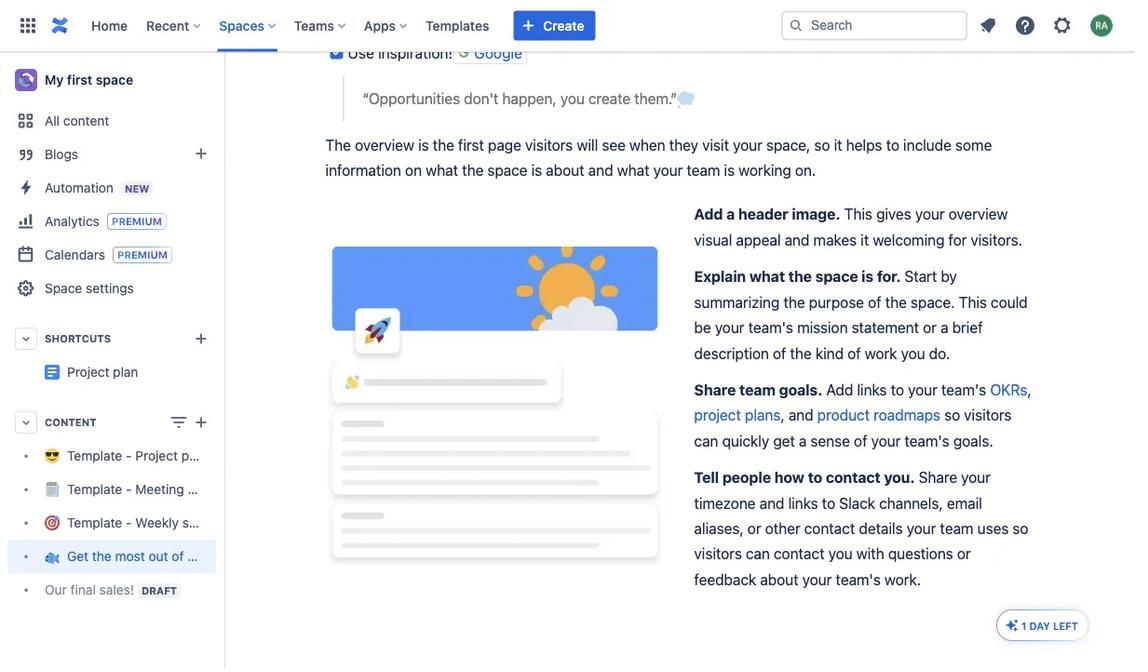 Task type: describe. For each thing, give the bounding box(es) containing it.
links for and
[[789, 495, 818, 512]]

my first space link
[[7, 61, 216, 99]]

notification icon image
[[977, 14, 999, 37]]

roadmaps
[[874, 407, 941, 424]]

template - meeting notes
[[67, 482, 221, 497]]

draft
[[142, 585, 177, 597]]

teams button
[[289, 11, 353, 41]]

your inside this gives your overview visual appeal and makes it welcoming for visitors.
[[915, 206, 945, 223]]

space up all content link
[[96, 72, 133, 88]]

it inside the overview is the first page visitors will see when they visit your space, so it helps to include some information on what the space is about and what your team is working on.
[[834, 136, 843, 154]]

shortcuts
[[45, 333, 111, 345]]

the
[[326, 136, 351, 154]]

feedback
[[694, 571, 757, 589]]

1
[[1022, 620, 1027, 632]]

visitors inside the overview is the first page visitors will see when they visit your space, so it helps to include some information on what the space is about and what your team is working on.
[[525, 136, 573, 154]]

1 horizontal spatial what
[[617, 161, 650, 179]]

add a header image.
[[694, 206, 841, 223]]

template - weekly status report link
[[7, 507, 260, 540]]

settings icon image
[[1052, 14, 1074, 37]]

space inside the overview is the first page visitors will see when they visit your space, so it helps to include some information on what the space is about and what your team is working on.
[[488, 161, 528, 179]]

template - project plan
[[67, 448, 207, 464]]

tree inside space element
[[7, 440, 287, 607]]

analytics link
[[7, 205, 216, 238]]

get
[[773, 432, 795, 450]]

team inside share your timezone and links to slack channels, email aliases, or other contact details your team uses so visitors can contact you with questions or feedback about your team's work.
[[940, 520, 974, 538]]

quickly
[[722, 432, 770, 450]]

home
[[91, 18, 128, 33]]

project plan link up change view icon
[[7, 356, 288, 389]]

team inside share team goals. add links to your team's okrs , project plans , and product roadmaps
[[740, 381, 776, 399]]

your inside tree
[[187, 549, 214, 564]]

spaces
[[219, 18, 264, 33]]

get the most out of your team space
[[67, 549, 287, 564]]

or inside the start by summarizing the purpose of the space. this could be your team's mission statement or a brief description of the kind of work you do.
[[923, 319, 937, 337]]

start
[[905, 268, 937, 286]]

description
[[694, 344, 769, 362]]

project for project plan link below shortcuts dropdown button at the left
[[67, 365, 109, 380]]

change view image
[[168, 412, 190, 434]]

goals. inside so visitors can quickly get a sense of your team's goals.
[[954, 432, 994, 450]]

template for template - meeting notes
[[67, 482, 122, 497]]

your inside the start by summarizing the purpose of the space. this could be your team's mission statement or a brief description of the kind of work you do.
[[715, 319, 745, 337]]

is down happen,
[[532, 161, 542, 179]]

apps
[[364, 18, 396, 33]]

first inside space element
[[67, 72, 92, 88]]

create a blog image
[[190, 143, 212, 165]]

so inside share your timezone and links to slack channels, email aliases, or other contact details your team uses so visitors can contact you with questions or feedback about your team's work.
[[1013, 520, 1029, 538]]

report
[[223, 516, 260, 531]]

welcoming
[[873, 231, 945, 249]]

so inside the overview is the first page visitors will see when they visit your space, so it helps to include some information on what the space is about and what your team is working on.
[[815, 136, 830, 154]]

so inside so visitors can quickly get a sense of your team's goals.
[[945, 407, 960, 424]]

include
[[904, 136, 952, 154]]

my
[[45, 72, 64, 88]]

okrs link
[[990, 381, 1028, 399]]

of up 'statement' on the right of the page
[[868, 293, 882, 311]]

email
[[947, 495, 983, 512]]

your down they
[[654, 161, 683, 179]]

day
[[1030, 620, 1051, 632]]

blogs
[[45, 147, 78, 162]]

share for team
[[694, 381, 736, 399]]

automation
[[45, 180, 114, 195]]

recent
[[146, 18, 189, 33]]

overview inside this gives your overview visual appeal and makes it welcoming for visitors.
[[949, 206, 1008, 223]]

helps
[[846, 136, 883, 154]]

see
[[602, 136, 626, 154]]

by
[[941, 268, 957, 286]]

tell
[[694, 469, 719, 487]]

your up questions
[[907, 520, 937, 538]]

space
[[45, 281, 82, 296]]

about for feedback
[[760, 571, 799, 589]]

plan for project plan link above change view icon
[[262, 357, 288, 373]]

mission
[[797, 319, 848, 337]]

team inside tree
[[217, 549, 248, 564]]

Search field
[[782, 11, 968, 41]]

your inside so visitors can quickly get a sense of your team's goals.
[[871, 432, 901, 450]]

2 vertical spatial contact
[[774, 546, 825, 563]]

for
[[949, 231, 967, 249]]

out
[[149, 549, 168, 564]]

most
[[115, 549, 145, 564]]

premium icon image
[[1005, 619, 1020, 633]]

working
[[739, 161, 792, 179]]

get the most out of your team space link
[[7, 540, 287, 574]]

global element
[[11, 0, 778, 52]]

purpose
[[809, 293, 864, 311]]

the down ""opportunities"
[[433, 136, 454, 154]]

project plan for project plan link above change view icon
[[216, 357, 288, 373]]

recent button
[[141, 11, 208, 41]]

spaces button
[[214, 11, 283, 41]]

this inside this gives your overview visual appeal and makes it welcoming for visitors.
[[845, 206, 873, 223]]

start by summarizing the purpose of the space. this could be your team's mission statement or a brief description of the kind of work you do.
[[694, 268, 1032, 362]]

this gives your overview visual appeal and makes it welcoming for visitors.
[[694, 206, 1023, 249]]

google button
[[453, 41, 527, 64]]

template for template - weekly status report
[[67, 516, 122, 531]]

0 vertical spatial contact
[[826, 469, 881, 487]]

you inside the start by summarizing the purpose of the space. this could be your team's mission statement or a brief description of the kind of work you do.
[[901, 344, 925, 362]]

appeal
[[736, 231, 781, 249]]

template - weekly status report
[[67, 516, 260, 531]]

meeting
[[135, 482, 184, 497]]

sense
[[811, 432, 850, 450]]

1 day left
[[1022, 620, 1079, 632]]

0 horizontal spatial what
[[426, 161, 458, 179]]

status
[[182, 516, 219, 531]]

appswitcher icon image
[[17, 14, 39, 37]]

our
[[45, 582, 67, 598]]

templates
[[426, 18, 489, 33]]

0 horizontal spatial you
[[561, 90, 585, 107]]

your left work.
[[803, 571, 832, 589]]

calendars
[[45, 247, 105, 262]]

1 horizontal spatial ,
[[1028, 381, 1032, 399]]

kind
[[816, 344, 844, 362]]

could
[[991, 293, 1028, 311]]

uses
[[978, 520, 1009, 538]]

of inside tree
[[172, 549, 184, 564]]

of inside so visitors can quickly get a sense of your team's goals.
[[854, 432, 868, 450]]

for.
[[877, 268, 901, 286]]

to inside share your timezone and links to slack channels, email aliases, or other contact details your team uses so visitors can contact you with questions or feedback about your team's work.
[[822, 495, 836, 512]]

image.
[[792, 206, 841, 223]]

will
[[577, 136, 598, 154]]

a inside so visitors can quickly get a sense of your team's goals.
[[799, 432, 807, 450]]

1 day left button
[[998, 611, 1088, 641]]

content
[[63, 113, 109, 129]]

is down visit
[[724, 161, 735, 179]]

search image
[[789, 18, 804, 33]]

space up 'purpose'
[[816, 268, 858, 286]]

space element
[[0, 52, 288, 670]]

- for weekly
[[126, 516, 132, 531]]

slack
[[839, 495, 876, 512]]

create content image
[[190, 412, 212, 434]]

get
[[67, 549, 89, 564]]

brief
[[953, 319, 983, 337]]

analytics
[[45, 213, 100, 229]]

how
[[775, 469, 805, 487]]



Task type: vqa. For each thing, say whether or not it's contained in the screenshot.
will on the right of page
yes



Task type: locate. For each thing, give the bounding box(es) containing it.
and down see
[[588, 161, 613, 179]]

0 vertical spatial share
[[694, 381, 736, 399]]

is up on
[[418, 136, 429, 154]]

links up product roadmaps link
[[857, 381, 887, 399]]

- for project
[[126, 448, 132, 464]]

you left create
[[561, 90, 585, 107]]

and inside this gives your overview visual appeal and makes it welcoming for visitors.
[[785, 231, 810, 249]]

can inside so visitors can quickly get a sense of your team's goals.
[[694, 432, 719, 450]]

0 horizontal spatial so
[[815, 136, 830, 154]]

template - meeting notes link
[[7, 473, 221, 507]]

details
[[859, 520, 903, 538]]

template up "get"
[[67, 516, 122, 531]]

add shortcut image
[[190, 328, 212, 350]]

of right "description"
[[773, 344, 787, 362]]

- left meeting
[[126, 482, 132, 497]]

share your timezone and links to slack channels, email aliases, or other contact details your team uses so visitors can contact you with questions or feedback about your team's work.
[[694, 469, 1033, 589]]

, up get
[[781, 407, 785, 424]]

1 horizontal spatial it
[[861, 231, 869, 249]]

about down other at the right bottom
[[760, 571, 799, 589]]

project plan
[[216, 357, 288, 373], [67, 365, 138, 380]]

0 vertical spatial -
[[126, 448, 132, 464]]

it left helps
[[834, 136, 843, 154]]

premium image up space settings link on the left top
[[113, 247, 172, 264]]

2 vertical spatial or
[[957, 546, 971, 563]]

team's inside share your timezone and links to slack channels, email aliases, or other contact details your team uses so visitors can contact you with questions or feedback about your team's work.
[[836, 571, 881, 589]]

settings
[[86, 281, 134, 296]]

can down other at the right bottom
[[746, 546, 770, 563]]

0 horizontal spatial can
[[694, 432, 719, 450]]

0 horizontal spatial visitors
[[525, 136, 573, 154]]

your down product roadmaps link
[[871, 432, 901, 450]]

the right "get"
[[92, 549, 112, 564]]

0 horizontal spatial share
[[694, 381, 736, 399]]

your
[[733, 136, 763, 154], [654, 161, 683, 179], [915, 206, 945, 223], [715, 319, 745, 337], [908, 381, 938, 399], [871, 432, 901, 450], [962, 469, 991, 487], [907, 520, 937, 538], [187, 549, 214, 564], [803, 571, 832, 589]]

1 vertical spatial -
[[126, 482, 132, 497]]

0 vertical spatial it
[[834, 136, 843, 154]]

tell people how to contact you.
[[694, 469, 915, 487]]

2 horizontal spatial so
[[1013, 520, 1029, 538]]

share up email
[[919, 469, 958, 487]]

1 horizontal spatial add
[[827, 381, 853, 399]]

links down tell people how to contact you.
[[789, 495, 818, 512]]

the down the "explain what the space is for."
[[784, 293, 805, 311]]

0 vertical spatial links
[[857, 381, 887, 399]]

share inside share your timezone and links to slack channels, email aliases, or other contact details your team uses so visitors can contact you with questions or feedback about your team's work.
[[919, 469, 958, 487]]

1 vertical spatial about
[[760, 571, 799, 589]]

team inside the overview is the first page visitors will see when they visit your space, so it helps to include some information on what the space is about and what your team is working on.
[[687, 161, 720, 179]]

visitors down okrs link
[[964, 407, 1012, 424]]

0 horizontal spatial or
[[748, 520, 762, 538]]

your down status
[[187, 549, 214, 564]]

it inside this gives your overview visual appeal and makes it welcoming for visitors.
[[861, 231, 869, 249]]

to
[[886, 136, 900, 154], [891, 381, 904, 399], [808, 469, 823, 487], [822, 495, 836, 512]]

2 template from the top
[[67, 482, 122, 497]]

information
[[326, 161, 401, 179]]

channels,
[[879, 495, 943, 512]]

of
[[868, 293, 882, 311], [773, 344, 787, 362], [848, 344, 861, 362], [854, 432, 868, 450], [172, 549, 184, 564]]

your up welcoming
[[915, 206, 945, 223]]

0 horizontal spatial add
[[694, 206, 723, 223]]

what
[[426, 161, 458, 179], [617, 161, 650, 179], [750, 268, 785, 286]]

0 horizontal spatial a
[[727, 206, 735, 223]]

first left page at the top left of the page
[[458, 136, 484, 154]]

help icon image
[[1014, 14, 1037, 37]]

visitors.
[[971, 231, 1023, 249]]

plan for project plan link below shortcuts dropdown button at the left
[[113, 365, 138, 380]]

0 horizontal spatial goals.
[[779, 381, 823, 399]]

and inside share your timezone and links to slack channels, email aliases, or other contact details your team uses so visitors can contact you with questions or feedback about your team's work.
[[760, 495, 785, 512]]

content button
[[7, 406, 216, 440]]

0 horizontal spatial plan
[[113, 365, 138, 380]]

you
[[561, 90, 585, 107], [901, 344, 925, 362], [829, 546, 853, 563]]

team down visit
[[687, 161, 720, 179]]

0 vertical spatial a
[[727, 206, 735, 223]]

1 horizontal spatial plan
[[181, 448, 207, 464]]

1 vertical spatial you
[[901, 344, 925, 362]]

premium image inside calendars link
[[113, 247, 172, 264]]

product
[[818, 407, 870, 424]]

is left for.
[[862, 268, 874, 286]]

your up roadmaps
[[908, 381, 938, 399]]

and inside the overview is the first page visitors will see when they visit your space, so it helps to include some information on what the space is about and what your team is working on.
[[588, 161, 613, 179]]

about inside share your timezone and links to slack channels, email aliases, or other contact details your team uses so visitors can contact you with questions or feedback about your team's work.
[[760, 571, 799, 589]]

0 vertical spatial this
[[845, 206, 873, 223]]

add
[[694, 206, 723, 223], [827, 381, 853, 399]]

to right the how
[[808, 469, 823, 487]]

to left slack on the bottom
[[822, 495, 836, 512]]

0 vertical spatial goals.
[[779, 381, 823, 399]]

plan
[[262, 357, 288, 373], [113, 365, 138, 380], [181, 448, 207, 464]]

so right uses
[[1013, 520, 1029, 538]]

project plan link down shortcuts dropdown button at the left
[[67, 365, 138, 380]]

templates link
[[420, 11, 495, 41]]

the
[[433, 136, 454, 154], [462, 161, 484, 179], [789, 268, 812, 286], [784, 293, 805, 311], [886, 293, 907, 311], [790, 344, 812, 362], [92, 549, 112, 564]]

1 horizontal spatial about
[[760, 571, 799, 589]]

you left the with
[[829, 546, 853, 563]]

page
[[488, 136, 522, 154]]

1 horizontal spatial a
[[799, 432, 807, 450]]

1 horizontal spatial share
[[919, 469, 958, 487]]

statement
[[852, 319, 919, 337]]

blogs link
[[7, 138, 216, 171]]

share up project
[[694, 381, 736, 399]]

0 vertical spatial can
[[694, 432, 719, 450]]

the left kind
[[790, 344, 812, 362]]

1 horizontal spatial so
[[945, 407, 960, 424]]

1 vertical spatial it
[[861, 231, 869, 249]]

1 vertical spatial this
[[959, 293, 987, 311]]

1 horizontal spatial project
[[135, 448, 178, 464]]

this
[[845, 206, 873, 223], [959, 293, 987, 311]]

add up product
[[827, 381, 853, 399]]

goals. inside share team goals. add links to your team's okrs , project plans , and product roadmaps
[[779, 381, 823, 399]]

okrs
[[990, 381, 1028, 399]]

plan inside tree
[[181, 448, 207, 464]]

what down the when
[[617, 161, 650, 179]]

or down space. at the right of the page
[[923, 319, 937, 337]]

0 horizontal spatial first
[[67, 72, 92, 88]]

0 horizontal spatial links
[[789, 495, 818, 512]]

share inside share team goals. add links to your team's okrs , project plans , and product roadmaps
[[694, 381, 736, 399]]

calendars link
[[7, 238, 216, 272]]

overview up visitors.
[[949, 206, 1008, 223]]

the right on
[[462, 161, 484, 179]]

2 horizontal spatial plan
[[262, 357, 288, 373]]

what down appeal
[[750, 268, 785, 286]]

the down for.
[[886, 293, 907, 311]]

work.
[[885, 571, 921, 589]]

so right roadmaps
[[945, 407, 960, 424]]

0 vertical spatial or
[[923, 319, 937, 337]]

2 vertical spatial template
[[67, 516, 122, 531]]

0 horizontal spatial it
[[834, 136, 843, 154]]

0 vertical spatial template
[[67, 448, 122, 464]]

1 vertical spatial share
[[919, 469, 958, 487]]

- left weekly at the left bottom of page
[[126, 516, 132, 531]]

inspiration!
[[378, 44, 453, 61]]

0 vertical spatial first
[[67, 72, 92, 88]]

space.
[[911, 293, 955, 311]]

team up plans at the bottom right of the page
[[740, 381, 776, 399]]

this up the makes
[[845, 206, 873, 223]]

1 vertical spatial a
[[941, 319, 949, 337]]

project
[[694, 407, 741, 424]]

explain what the space is for.
[[694, 268, 905, 286]]

of right kind
[[848, 344, 861, 362]]

be
[[694, 319, 711, 337]]

1 template from the top
[[67, 448, 122, 464]]

can down project
[[694, 432, 719, 450]]

team's inside the start by summarizing the purpose of the space. this could be your team's mission statement or a brief description of the kind of work you do.
[[749, 319, 794, 337]]

0 horizontal spatial about
[[546, 161, 585, 179]]

a left brief
[[941, 319, 949, 337]]

template down template - project plan link
[[67, 482, 122, 497]]

content
[[45, 417, 96, 429]]

1 horizontal spatial overview
[[949, 206, 1008, 223]]

premium image down new
[[107, 213, 167, 230]]

with
[[857, 546, 885, 563]]

all content
[[45, 113, 109, 129]]

overview
[[355, 136, 414, 154], [949, 206, 1008, 223]]

contact down slack on the bottom
[[805, 520, 855, 538]]

1 horizontal spatial or
[[923, 319, 937, 337]]

and up get
[[789, 407, 814, 424]]

1 horizontal spatial goals.
[[954, 432, 994, 450]]

header
[[739, 206, 789, 223]]

0 vertical spatial about
[[546, 161, 585, 179]]

your up email
[[962, 469, 991, 487]]

happen,
[[502, 90, 557, 107]]

to inside share team goals. add links to your team's okrs , project plans , and product roadmaps
[[891, 381, 904, 399]]

overview up the information
[[355, 136, 414, 154]]

1 vertical spatial first
[[458, 136, 484, 154]]

1 vertical spatial can
[[746, 546, 770, 563]]

1 horizontal spatial this
[[959, 293, 987, 311]]

1 vertical spatial goals.
[[954, 432, 994, 450]]

first
[[67, 72, 92, 88], [458, 136, 484, 154]]

visitors inside share your timezone and links to slack channels, email aliases, or other contact details your team uses so visitors can contact you with questions or feedback about your team's work.
[[694, 546, 742, 563]]

your profile and preferences image
[[1091, 14, 1113, 37]]

0 vertical spatial overview
[[355, 136, 414, 154]]

on.
[[795, 161, 816, 179]]

- up template - meeting notes link
[[126, 448, 132, 464]]

1 vertical spatial ,
[[781, 407, 785, 424]]

goals. down okrs
[[954, 432, 994, 450]]

final
[[70, 582, 96, 598]]

2 horizontal spatial what
[[750, 268, 785, 286]]

template down "content" dropdown button
[[67, 448, 122, 464]]

0 vertical spatial so
[[815, 136, 830, 154]]

notes
[[188, 482, 221, 497]]

you left do.
[[901, 344, 925, 362]]

template for template - project plan
[[67, 448, 122, 464]]

template - project plan image
[[45, 365, 60, 380]]

confluence image
[[48, 14, 71, 37], [48, 14, 71, 37]]

create
[[543, 18, 585, 33]]

banner containing home
[[0, 0, 1135, 52]]

team's down summarizing
[[749, 319, 794, 337]]

your up working
[[733, 136, 763, 154]]

and up other at the right bottom
[[760, 495, 785, 512]]

space
[[96, 72, 133, 88], [488, 161, 528, 179], [816, 268, 858, 286], [251, 549, 287, 564]]

team's inside so visitors can quickly get a sense of your team's goals.
[[905, 432, 950, 450]]

links inside share team goals. add links to your team's okrs , project plans , and product roadmaps
[[857, 381, 887, 399]]

or right questions
[[957, 546, 971, 563]]

other
[[765, 520, 801, 538]]

premium image for calendars
[[113, 247, 172, 264]]

3 - from the top
[[126, 516, 132, 531]]

don't
[[464, 90, 499, 107]]

visitors down aliases,
[[694, 546, 742, 563]]

team's down do.
[[942, 381, 987, 399]]

2 vertical spatial a
[[799, 432, 807, 450]]

1 vertical spatial overview
[[949, 206, 1008, 223]]

- for meeting
[[126, 482, 132, 497]]

you.
[[884, 469, 915, 487]]

some
[[956, 136, 992, 154]]

so visitors can quickly get a sense of your team's goals.
[[694, 407, 1016, 450]]

2 vertical spatial so
[[1013, 520, 1029, 538]]

a
[[727, 206, 735, 223], [941, 319, 949, 337], [799, 432, 807, 450]]

them."
[[635, 90, 677, 107]]

the inside tree
[[92, 549, 112, 564]]

3 template from the top
[[67, 516, 122, 531]]

our final sales! draft
[[45, 582, 177, 598]]

contact down other at the right bottom
[[774, 546, 825, 563]]

visitors left will
[[525, 136, 573, 154]]

project plan for project plan link below shortcuts dropdown button at the left
[[67, 365, 138, 380]]

2 horizontal spatial visitors
[[964, 407, 1012, 424]]

tree containing template - project plan
[[7, 440, 287, 607]]

2 horizontal spatial you
[[901, 344, 925, 362]]

a right get
[[799, 432, 807, 450]]

this inside the start by summarizing the purpose of the space. this could be your team's mission statement or a brief description of the kind of work you do.
[[959, 293, 987, 311]]

home link
[[86, 11, 133, 41]]

0 vertical spatial premium image
[[107, 213, 167, 230]]

visitors
[[525, 136, 573, 154], [964, 407, 1012, 424], [694, 546, 742, 563]]

your up "description"
[[715, 319, 745, 337]]

"opportunities don't happen, you create them."
[[363, 90, 677, 107]]

project plan link
[[7, 356, 288, 389], [67, 365, 138, 380]]

tree
[[7, 440, 287, 607]]

space settings link
[[7, 272, 216, 306]]

team down report
[[217, 549, 248, 564]]

space down report
[[251, 549, 287, 564]]

0 horizontal spatial this
[[845, 206, 873, 223]]

2 horizontal spatial project
[[216, 357, 259, 373]]

1 horizontal spatial you
[[829, 546, 853, 563]]

questions
[[888, 546, 954, 563]]

about down will
[[546, 161, 585, 179]]

share team goals. add links to your team's okrs , project plans , and product roadmaps
[[694, 381, 1036, 424]]

team's down the with
[[836, 571, 881, 589]]

2 vertical spatial -
[[126, 516, 132, 531]]

to up roadmaps
[[891, 381, 904, 399]]

this up brief
[[959, 293, 987, 311]]

1 horizontal spatial visitors
[[694, 546, 742, 563]]

1 - from the top
[[126, 448, 132, 464]]

template
[[67, 448, 122, 464], [67, 482, 122, 497], [67, 516, 122, 531]]

2 vertical spatial visitors
[[694, 546, 742, 563]]

you inside share your timezone and links to slack channels, email aliases, or other contact details your team uses so visitors can contact you with questions or feedback about your team's work.
[[829, 546, 853, 563]]

so up on.
[[815, 136, 830, 154]]

banner
[[0, 0, 1135, 52]]

links for add
[[857, 381, 887, 399]]

2 vertical spatial you
[[829, 546, 853, 563]]

a up "visual"
[[727, 206, 735, 223]]

0 vertical spatial you
[[561, 90, 585, 107]]

1 horizontal spatial links
[[857, 381, 887, 399]]

it right the makes
[[861, 231, 869, 249]]

premium image for analytics
[[107, 213, 167, 230]]

contact up slack on the bottom
[[826, 469, 881, 487]]

0 vertical spatial visitors
[[525, 136, 573, 154]]

2 horizontal spatial or
[[957, 546, 971, 563]]

1 horizontal spatial first
[[458, 136, 484, 154]]

1 vertical spatial template
[[67, 482, 122, 497]]

0 vertical spatial add
[[694, 206, 723, 223]]

space inside tree
[[251, 549, 287, 564]]

use inspiration!
[[348, 44, 453, 61]]

space down page at the top left of the page
[[488, 161, 528, 179]]

and inside share team goals. add links to your team's okrs , project plans , and product roadmaps
[[789, 407, 814, 424]]

work
[[865, 344, 897, 362]]

aliases,
[[694, 520, 744, 538]]

premium image inside the analytics link
[[107, 213, 167, 230]]

use
[[348, 44, 374, 61]]

what right on
[[426, 161, 458, 179]]

contact
[[826, 469, 881, 487], [805, 520, 855, 538], [774, 546, 825, 563]]

2 - from the top
[[126, 482, 132, 497]]

team's inside share team goals. add links to your team's okrs , project plans , and product roadmaps
[[942, 381, 987, 399]]

about inside the overview is the first page visitors will see when they visit your space, so it helps to include some information on what the space is about and what your team is working on.
[[546, 161, 585, 179]]

team down email
[[940, 520, 974, 538]]

0 horizontal spatial ,
[[781, 407, 785, 424]]

0 horizontal spatial overview
[[355, 136, 414, 154]]

0 horizontal spatial project plan
[[67, 365, 138, 380]]

first inside the overview is the first page visitors will see when they visit your space, so it helps to include some information on what the space is about and what your team is working on.
[[458, 136, 484, 154]]

, down could
[[1028, 381, 1032, 399]]

plans
[[745, 407, 781, 424]]

1 vertical spatial add
[[827, 381, 853, 399]]

project plans link
[[694, 407, 781, 424]]

0 vertical spatial ,
[[1028, 381, 1032, 399]]

project for project plan link above change view icon
[[216, 357, 259, 373]]

1 vertical spatial visitors
[[964, 407, 1012, 424]]

sales!
[[99, 582, 134, 598]]

premium image
[[107, 213, 167, 230], [113, 247, 172, 264]]

a inside the start by summarizing the purpose of the space. this could be your team's mission statement or a brief description of the kind of work you do.
[[941, 319, 949, 337]]

the overview is the first page visitors will see when they visit your space, so it helps to include some information on what the space is about and what your team is working on.
[[326, 136, 996, 179]]

1 vertical spatial or
[[748, 520, 762, 538]]

space,
[[766, 136, 811, 154]]

add inside share team goals. add links to your team's okrs , project plans , and product roadmaps
[[827, 381, 853, 399]]

the up 'purpose'
[[789, 268, 812, 286]]

and down the 'image.'
[[785, 231, 810, 249]]

1 vertical spatial contact
[[805, 520, 855, 538]]

1 vertical spatial links
[[789, 495, 818, 512]]

collapse sidebar image
[[203, 61, 244, 99]]

team's down roadmaps
[[905, 432, 950, 450]]

1 vertical spatial so
[[945, 407, 960, 424]]

to inside the overview is the first page visitors will see when they visit your space, so it helps to include some information on what the space is about and what your team is working on.
[[886, 136, 900, 154]]

1 horizontal spatial project plan
[[216, 357, 288, 373]]

project inside tree
[[135, 448, 178, 464]]

timezone
[[694, 495, 756, 512]]

links inside share your timezone and links to slack channels, email aliases, or other contact details your team uses so visitors can contact you with questions or feedback about your team's work.
[[789, 495, 818, 512]]

add up "visual"
[[694, 206, 723, 223]]

or left other at the right bottom
[[748, 520, 762, 538]]

your inside share team goals. add links to your team's okrs , project plans , and product roadmaps
[[908, 381, 938, 399]]

makes
[[814, 231, 857, 249]]

0 horizontal spatial project
[[67, 365, 109, 380]]

they
[[669, 136, 699, 154]]

1 horizontal spatial can
[[746, 546, 770, 563]]

1 vertical spatial premium image
[[113, 247, 172, 264]]

:thought_balloon: image
[[677, 91, 696, 110], [677, 91, 696, 110]]

can inside share your timezone and links to slack channels, email aliases, or other contact details your team uses so visitors can contact you with questions or feedback about your team's work.
[[746, 546, 770, 563]]

all
[[45, 113, 60, 129]]

of right out
[[172, 549, 184, 564]]

of right sense
[[854, 432, 868, 450]]

about
[[546, 161, 585, 179], [760, 571, 799, 589]]

overview inside the overview is the first page visitors will see when they visit your space, so it helps to include some information on what the space is about and what your team is working on.
[[355, 136, 414, 154]]

all content link
[[7, 104, 216, 138]]

goals. up plans at the bottom right of the page
[[779, 381, 823, 399]]

explain
[[694, 268, 746, 286]]

2 horizontal spatial a
[[941, 319, 949, 337]]

about for is
[[546, 161, 585, 179]]

visitors inside so visitors can quickly get a sense of your team's goals.
[[964, 407, 1012, 424]]

first right my
[[67, 72, 92, 88]]

to right helps
[[886, 136, 900, 154]]

share for your
[[919, 469, 958, 487]]



